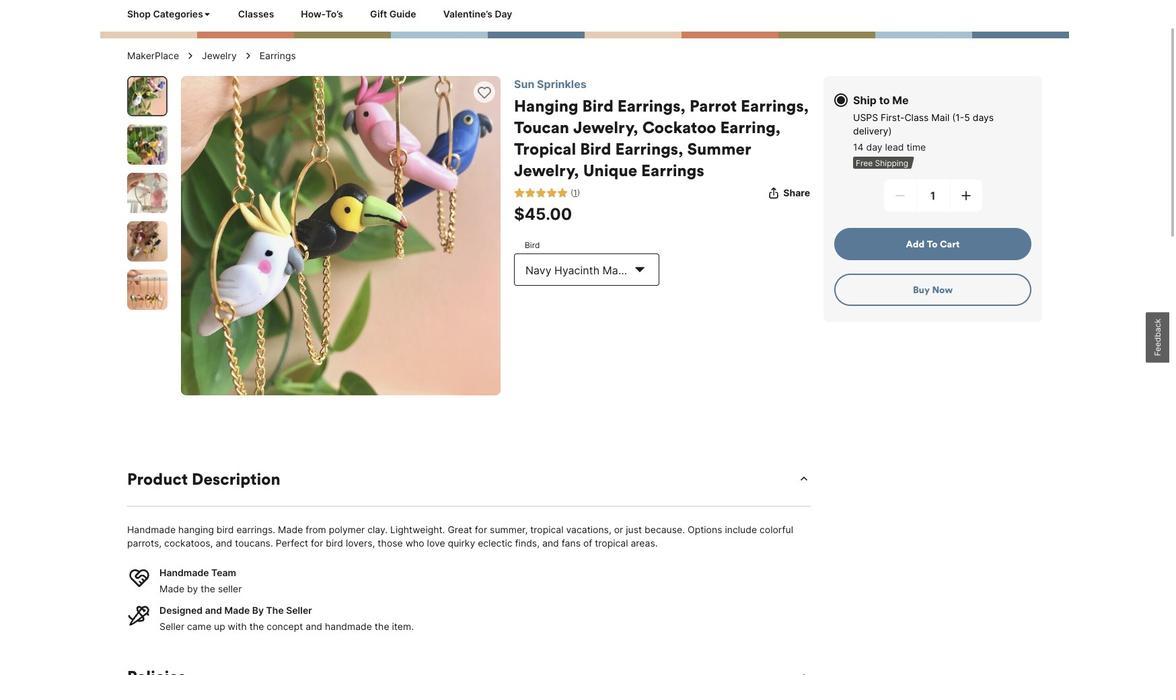 Task type: vqa. For each thing, say whether or not it's contained in the screenshot.
Areas.
yes



Task type: describe. For each thing, give the bounding box(es) containing it.
categories
[[153, 8, 203, 20]]

clay.
[[368, 524, 388, 536]]

navy
[[526, 264, 552, 277]]

toucans.
[[235, 538, 273, 549]]

( 1 )
[[571, 188, 580, 198]]

jewelry
[[202, 50, 237, 61]]

options
[[688, 524, 722, 536]]

team
[[211, 567, 236, 579]]

1 horizontal spatial for
[[475, 524, 487, 536]]

add to cart
[[906, 238, 960, 250]]

gift guide link
[[370, 7, 416, 21]]

class
[[905, 112, 929, 123]]

day
[[495, 8, 512, 20]]

earrings, down cockatoo
[[615, 139, 683, 159]]

0 vertical spatial bird
[[217, 524, 234, 536]]

and right "concept"
[[306, 621, 322, 633]]

the inside handmade team made by the seller
[[201, 583, 215, 595]]

toucan
[[514, 117, 569, 137]]

shop categories
[[127, 8, 203, 20]]

1 horizontal spatial seller
[[286, 605, 312, 616]]

buy now button
[[834, 274, 1032, 306]]

days
[[973, 112, 994, 123]]

handmade hanging bird earrings. made from polymer clay. lightweight. great for summer, tropical vacations, or just because. options include colorful parrots, cockatoos, and toucans. perfect for bird lovers, those who love quirky eclectic finds, and fans of tropical areas.
[[127, 524, 796, 549]]

delivery)
[[853, 125, 892, 137]]

buy
[[913, 284, 930, 296]]

to's
[[325, 8, 343, 20]]

earrings inside hanging bird earrings, parrot earrings, toucan jewelry, cockatoo earring, tropical bird earrings, summer jewelry, unique earrings
[[641, 160, 704, 180]]

ship
[[853, 94, 877, 107]]

mail
[[932, 112, 950, 123]]

hanging bird earrings, parrot earrings, toucan jewelry, cockatoo earring, tropical bird earrings, summer jewelry, unique earrings product 4 image
[[127, 221, 168, 262]]

2 vertical spatial bird
[[525, 240, 540, 250]]

came
[[187, 621, 211, 633]]

perfect
[[276, 538, 308, 549]]

1
[[574, 188, 577, 198]]

cockatoo
[[642, 117, 716, 137]]

0 horizontal spatial seller
[[159, 621, 184, 633]]

quirky
[[448, 538, 475, 549]]

guide
[[389, 8, 416, 20]]

colorful
[[760, 524, 793, 536]]

sun
[[514, 77, 535, 91]]

made for handmade team made by the seller
[[159, 583, 185, 595]]

who
[[406, 538, 424, 549]]

share
[[783, 187, 810, 199]]

designed and made by the seller seller came up with the concept and handmade the item.
[[159, 605, 414, 633]]

hanging bird earrings, parrot earrings, toucan jewelry, cockatoo earring, tropical bird earrings, summer jewelry, unique earrings image
[[181, 76, 501, 396]]

button to increment counter for number stepper image
[[959, 189, 973, 203]]

free shipping
[[856, 158, 908, 168]]

shop
[[127, 8, 151, 20]]

time
[[907, 141, 926, 153]]

$45.00
[[514, 205, 572, 224]]

summer
[[687, 139, 751, 159]]

product description
[[127, 469, 280, 489]]

seller
[[218, 583, 242, 595]]

hanging bird earrings, parrot earrings, toucan jewelry, cockatoo earring, tropical bird earrings, summer jewelry, unique earrings product 3 image
[[127, 173, 168, 213]]

lightweight.
[[390, 524, 445, 536]]

hanging
[[514, 96, 579, 116]]

finds,
[[515, 538, 540, 549]]

)
[[577, 188, 580, 198]]

unique
[[583, 160, 637, 180]]

handmade
[[325, 621, 372, 633]]

0 vertical spatial jewelry,
[[573, 117, 638, 137]]

me
[[892, 94, 909, 107]]

product description button
[[127, 468, 811, 490]]

classes link
[[238, 7, 274, 21]]

1 vertical spatial bird
[[580, 139, 611, 159]]

jewelry link
[[202, 49, 237, 63]]

with
[[228, 621, 247, 633]]

first-
[[881, 112, 905, 123]]

0 vertical spatial bird
[[582, 96, 614, 116]]

5
[[964, 112, 970, 123]]

product description region
[[127, 524, 811, 634]]

handmade team made by the seller
[[159, 567, 242, 595]]

cockatoos,
[[164, 538, 213, 549]]

tabler image right jewelry link at the left
[[243, 50, 253, 61]]

how-to's
[[301, 8, 343, 20]]

areas.
[[631, 538, 658, 549]]

makerplace link
[[127, 49, 179, 63]]

0 vertical spatial tropical
[[530, 524, 564, 536]]

0 vertical spatial earrings
[[260, 50, 296, 61]]

1 vertical spatial for
[[311, 538, 323, 549]]

macaw
[[603, 264, 639, 277]]



Task type: locate. For each thing, give the bounding box(es) containing it.
free
[[856, 158, 873, 168]]

hanging bird earrings, parrot earrings, toucan jewelry, cockatoo earring, tropical bird earrings, summer jewelry, unique earrings product 5 image
[[127, 270, 168, 310]]

fans
[[562, 538, 581, 549]]

parrots,
[[127, 538, 162, 549]]

1 vertical spatial jewelry,
[[514, 160, 579, 180]]

seller up "concept"
[[286, 605, 312, 616]]

bird up navy
[[525, 240, 540, 250]]

usps first-class mail (1-5 days delivery) 14 day lead time
[[853, 112, 994, 153]]

earring,
[[720, 117, 781, 137]]

great
[[448, 524, 472, 536]]

1 vertical spatial bird
[[326, 538, 343, 549]]

bird down sprinkles
[[582, 96, 614, 116]]

and left "fans"
[[542, 538, 559, 549]]

product
[[127, 469, 188, 489]]

tabler image left jewelry link at the left
[[185, 50, 196, 61]]

bird
[[582, 96, 614, 116], [580, 139, 611, 159], [525, 240, 540, 250]]

up
[[214, 621, 225, 633]]

bird
[[217, 524, 234, 536], [326, 538, 343, 549]]

concept
[[267, 621, 303, 633]]

bird down the polymer
[[326, 538, 343, 549]]

made for designed and made by the seller seller came up with the concept and handmade the item.
[[224, 605, 250, 616]]

2 vertical spatial made
[[224, 605, 250, 616]]

by
[[187, 583, 198, 595]]

the left item. on the bottom
[[375, 621, 389, 633]]

0 horizontal spatial bird
[[217, 524, 234, 536]]

parrot
[[690, 96, 737, 116]]

made left by
[[159, 583, 185, 595]]

eclectic
[[478, 538, 513, 549]]

0 vertical spatial for
[[475, 524, 487, 536]]

classes
[[238, 8, 274, 20]]

and up team
[[216, 538, 232, 549]]

made inside handmade hanging bird earrings. made from polymer clay. lightweight. great for summer, tropical vacations, or just because. options include colorful parrots, cockatoos, and toucans. perfect for bird lovers, those who love quirky eclectic finds, and fans of tropical areas.
[[278, 524, 303, 536]]

earrings down cockatoo
[[641, 160, 704, 180]]

gift
[[370, 8, 387, 20]]

valentine's day
[[443, 8, 512, 20]]

tropical down or
[[595, 538, 628, 549]]

made inside designed and made by the seller seller came up with the concept and handmade the item.
[[224, 605, 250, 616]]

1 vertical spatial handmade
[[159, 567, 209, 579]]

seller
[[286, 605, 312, 616], [159, 621, 184, 633]]

1 vertical spatial made
[[159, 583, 185, 595]]

earrings down classes link
[[260, 50, 296, 61]]

0 horizontal spatial for
[[311, 538, 323, 549]]

shipping
[[875, 158, 908, 168]]

the down by
[[249, 621, 264, 633]]

tabler image
[[185, 50, 196, 61], [243, 50, 253, 61], [514, 188, 525, 199], [546, 188, 557, 199]]

from
[[306, 524, 326, 536]]

sprinkles
[[537, 77, 587, 91]]

earrings, up earring,
[[741, 96, 809, 116]]

handmade inside handmade hanging bird earrings. made from polymer clay. lightweight. great for summer, tropical vacations, or just because. options include colorful parrots, cockatoos, and toucans. perfect for bird lovers, those who love quirky eclectic finds, and fans of tropical areas.
[[127, 524, 176, 536]]

jewelry, down tropical
[[514, 160, 579, 180]]

2 horizontal spatial made
[[278, 524, 303, 536]]

for
[[475, 524, 487, 536], [311, 538, 323, 549]]

0 vertical spatial made
[[278, 524, 303, 536]]

gift guide
[[370, 8, 416, 20]]

1 vertical spatial earrings
[[641, 160, 704, 180]]

for down "from"
[[311, 538, 323, 549]]

navy hyacinth macaw
[[526, 264, 639, 277]]

bird right hanging
[[217, 524, 234, 536]]

made inside handmade team made by the seller
[[159, 583, 185, 595]]

hanging bird earrings, parrot earrings, toucan jewelry, cockatoo earring, tropical bird earrings, summer jewelry, unique earrings
[[514, 96, 809, 180]]

handmade up by
[[159, 567, 209, 579]]

hanging bird earrings, parrot earrings, toucan jewelry, cockatoo earring, tropical bird earrings, summer jewelry, unique earrings product 1 image
[[129, 77, 166, 115]]

made
[[278, 524, 303, 536], [159, 583, 185, 595], [224, 605, 250, 616]]

hyacinth
[[555, 264, 600, 277]]

the right by
[[201, 583, 215, 595]]

earrings
[[260, 50, 296, 61], [641, 160, 704, 180]]

navy hyacinth macaw button
[[514, 254, 659, 286]]

(1-
[[952, 112, 964, 123]]

or
[[614, 524, 623, 536]]

vacations,
[[566, 524, 612, 536]]

tropical up finds,
[[530, 524, 564, 536]]

item.
[[392, 621, 414, 633]]

bird up unique
[[580, 139, 611, 159]]

tabler image up the $45.00
[[514, 188, 525, 199]]

1 vertical spatial seller
[[159, 621, 184, 633]]

earrings, up cockatoo
[[618, 96, 686, 116]]

the
[[201, 583, 215, 595], [249, 621, 264, 633], [375, 621, 389, 633]]

valentine's
[[443, 8, 493, 20]]

and up up
[[205, 605, 222, 616]]

now
[[932, 284, 953, 296]]

(
[[571, 188, 574, 198]]

1 horizontal spatial earrings
[[641, 160, 704, 180]]

by
[[252, 605, 264, 616]]

buy now
[[913, 284, 953, 296]]

1 horizontal spatial tropical
[[595, 538, 628, 549]]

tropical
[[530, 524, 564, 536], [595, 538, 628, 549]]

hanging
[[178, 524, 214, 536]]

0 horizontal spatial made
[[159, 583, 185, 595]]

valentine's day link
[[443, 7, 512, 21]]

include
[[725, 524, 757, 536]]

how-
[[301, 8, 325, 20]]

0 horizontal spatial tropical
[[530, 524, 564, 536]]

0 vertical spatial seller
[[286, 605, 312, 616]]

those
[[378, 538, 403, 549]]

how-to's link
[[301, 7, 343, 21]]

handmade for handmade team made by the seller
[[159, 567, 209, 579]]

tabler image
[[476, 85, 493, 101], [525, 188, 536, 199], [536, 188, 546, 199], [557, 188, 568, 199]]

summer,
[[490, 524, 528, 536]]

0 horizontal spatial the
[[201, 583, 215, 595]]

Number Stepper text field
[[917, 180, 949, 212]]

made up with at the bottom left of the page
[[224, 605, 250, 616]]

ship to me
[[853, 94, 909, 107]]

for up the eclectic
[[475, 524, 487, 536]]

add to cart button
[[834, 228, 1032, 260]]

love
[[427, 538, 445, 549]]

0 vertical spatial handmade
[[127, 524, 176, 536]]

day
[[866, 141, 883, 153]]

1 horizontal spatial bird
[[326, 538, 343, 549]]

of
[[583, 538, 592, 549]]

tabler image left the (
[[546, 188, 557, 199]]

1 vertical spatial tropical
[[595, 538, 628, 549]]

0 horizontal spatial earrings
[[260, 50, 296, 61]]

hanging bird earrings, parrot earrings, toucan jewelry, cockatoo earring, tropical bird earrings, summer jewelry, unique earrings product 2 image
[[127, 124, 168, 165]]

tropical
[[514, 139, 576, 159]]

lead
[[885, 141, 904, 153]]

earrings.
[[237, 524, 275, 536]]

the
[[266, 605, 284, 616]]

cart
[[940, 238, 960, 250]]

1 horizontal spatial made
[[224, 605, 250, 616]]

handmade up parrots,
[[127, 524, 176, 536]]

lovers,
[[346, 538, 375, 549]]

seller down designed
[[159, 621, 184, 633]]

2 horizontal spatial the
[[375, 621, 389, 633]]

1 horizontal spatial the
[[249, 621, 264, 633]]

made up perfect on the left bottom of page
[[278, 524, 303, 536]]

polymer
[[329, 524, 365, 536]]

to
[[927, 238, 938, 250]]

jewelry, up unique
[[573, 117, 638, 137]]

handmade for handmade hanging bird earrings. made from polymer clay. lightweight. great for summer, tropical vacations, or just because. options include colorful parrots, cockatoos, and toucans. perfect for bird lovers, those who love quirky eclectic finds, and fans of tropical areas.
[[127, 524, 176, 536]]

add
[[906, 238, 925, 250]]

designed
[[159, 605, 203, 616]]

and
[[216, 538, 232, 549], [542, 538, 559, 549], [205, 605, 222, 616], [306, 621, 322, 633]]

handmade inside handmade team made by the seller
[[159, 567, 209, 579]]

just
[[626, 524, 642, 536]]

because.
[[645, 524, 685, 536]]

to
[[879, 94, 890, 107]]



